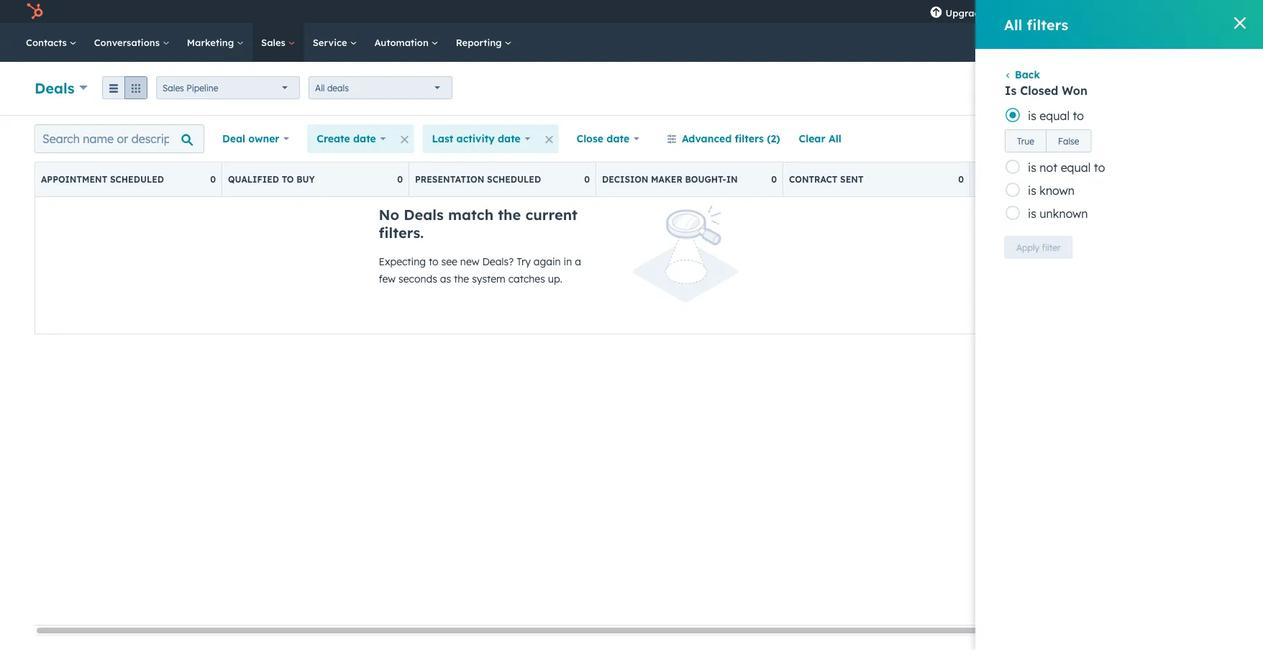 Task type: vqa. For each thing, say whether or not it's contained in the screenshot.
menu
yes



Task type: locate. For each thing, give the bounding box(es) containing it.
all for all filters
[[1004, 15, 1022, 33]]

0 vertical spatial filters
[[1027, 15, 1068, 33]]

apply filter button
[[1004, 236, 1073, 259]]

is up the board
[[1028, 109, 1036, 123]]

sales
[[261, 36, 288, 48], [163, 82, 184, 93]]

fix
[[1201, 5, 1212, 17]]

can
[[1182, 5, 1198, 17]]

appointment scheduled
[[41, 174, 164, 185]]

3 is from the top
[[1028, 183, 1036, 198]]

vhs can fix it! button
[[1136, 0, 1244, 23]]

0 horizontal spatial all
[[315, 82, 325, 93]]

date for create date
[[353, 132, 376, 145]]

0 up the no
[[397, 174, 403, 185]]

sales left the pipeline
[[163, 82, 184, 93]]

filters inside button
[[735, 132, 764, 145]]

all right clear
[[829, 132, 841, 145]]

is for is known
[[1028, 183, 1036, 198]]

to left see
[[429, 255, 438, 268]]

0 for decision maker bought-in
[[771, 174, 777, 185]]

date right close
[[607, 132, 629, 145]]

is known
[[1028, 183, 1075, 198]]

expecting to see new deals? try again in a few seconds as the system catches up.
[[379, 255, 581, 285]]

is
[[1005, 83, 1017, 98]]

0
[[210, 174, 216, 185], [397, 174, 403, 185], [584, 174, 590, 185], [771, 174, 777, 185], [958, 174, 964, 185]]

0 vertical spatial all
[[1004, 15, 1022, 33]]

1 0 from the left
[[210, 174, 216, 185]]

0 left "qualified"
[[210, 174, 216, 185]]

the right match on the left top
[[498, 206, 521, 224]]

contract sent
[[789, 174, 863, 185]]

1 scheduled from the left
[[110, 174, 164, 185]]

sales pipeline
[[163, 82, 218, 93]]

1 is from the top
[[1028, 109, 1036, 123]]

deals down "contacts" link
[[35, 79, 74, 97]]

current
[[525, 206, 578, 224]]

3 date from the left
[[607, 132, 629, 145]]

activity
[[456, 132, 495, 145]]

5 0 from the left
[[958, 174, 964, 185]]

Search HubSpot search field
[[1061, 30, 1237, 55]]

1 horizontal spatial deals
[[404, 206, 444, 224]]

1 horizontal spatial scheduled
[[487, 174, 541, 185]]

is for is unknown
[[1028, 206, 1036, 221]]

0 for qualified to buy
[[397, 174, 403, 185]]

to left buy on the top left of page
[[282, 174, 294, 185]]

1 date from the left
[[353, 132, 376, 145]]

the
[[498, 206, 521, 224], [454, 273, 469, 285]]

menu
[[920, 0, 1246, 23]]

no
[[379, 206, 399, 224]]

1 vertical spatial the
[[454, 273, 469, 285]]

sales left the service
[[261, 36, 288, 48]]

0 horizontal spatial date
[[353, 132, 376, 145]]

2 is from the top
[[1028, 160, 1036, 175]]

the right as
[[454, 273, 469, 285]]

0 for presentation scheduled
[[584, 174, 590, 185]]

is for is not equal to
[[1028, 160, 1036, 175]]

is not equal to
[[1028, 160, 1105, 175]]

1 horizontal spatial sales
[[261, 36, 288, 48]]

date right create
[[353, 132, 376, 145]]

search image
[[1233, 37, 1243, 47]]

service link
[[304, 23, 366, 62]]

0 horizontal spatial deals
[[35, 79, 74, 97]]

advanced
[[682, 132, 732, 145]]

0 vertical spatial equal
[[1040, 109, 1070, 123]]

marketplaces image
[[1036, 6, 1049, 19]]

to up actions
[[1073, 109, 1084, 123]]

deals button
[[35, 77, 88, 98]]

hubspot image
[[26, 3, 43, 20]]

group inside deals banner
[[102, 76, 148, 99]]

is
[[1028, 109, 1036, 123], [1028, 160, 1036, 175], [1028, 183, 1036, 198], [1028, 206, 1036, 221]]

deals banner
[[35, 73, 1229, 101]]

deals?
[[482, 255, 514, 268]]

all deals button
[[309, 76, 452, 99]]

create date button
[[307, 124, 395, 153]]

enter value group
[[1005, 129, 1092, 152]]

date inside popup button
[[607, 132, 629, 145]]

1 horizontal spatial closed
[[1020, 83, 1058, 98]]

0 vertical spatial the
[[498, 206, 521, 224]]

owner
[[248, 132, 279, 145]]

1 vertical spatial all
[[315, 82, 325, 93]]

0 horizontal spatial scheduled
[[110, 174, 164, 185]]

date for close date
[[607, 132, 629, 145]]

menu item
[[996, 0, 999, 23]]

equal up board actions on the right of page
[[1040, 109, 1070, 123]]

0 left closed won
[[958, 174, 964, 185]]

closed down back
[[1020, 83, 1058, 98]]

it!
[[1215, 5, 1223, 17]]

deal owner
[[222, 132, 279, 145]]

1 horizontal spatial all
[[829, 132, 841, 145]]

all left "marketplaces" image
[[1004, 15, 1022, 33]]

presentation scheduled
[[415, 174, 541, 185]]

contacts
[[26, 36, 70, 48]]

false
[[1058, 136, 1079, 146]]

create
[[317, 132, 350, 145]]

notifications image
[[1115, 6, 1128, 19]]

0 horizontal spatial the
[[454, 273, 469, 285]]

closed left won
[[976, 174, 1012, 185]]

1 vertical spatial filters
[[735, 132, 764, 145]]

advanced filters (2) button
[[657, 124, 790, 153]]

1 horizontal spatial filters
[[1027, 15, 1068, 33]]

0 vertical spatial closed
[[1020, 83, 1058, 98]]

2 date from the left
[[498, 132, 521, 145]]

0 left decision
[[584, 174, 590, 185]]

reporting
[[456, 36, 505, 48]]

2 horizontal spatial all
[[1004, 15, 1022, 33]]

reporting link
[[447, 23, 520, 62]]

0 vertical spatial deals
[[35, 79, 74, 97]]

1 vertical spatial sales
[[163, 82, 184, 93]]

3 0 from the left
[[584, 174, 590, 185]]

the inside expecting to see new deals? try again in a few seconds as the system catches up.
[[454, 273, 469, 285]]

help image
[[1066, 6, 1079, 19]]

all for all deals
[[315, 82, 325, 93]]

filters
[[1027, 15, 1068, 33], [735, 132, 764, 145]]

to
[[1073, 109, 1084, 123], [1094, 160, 1105, 175], [282, 174, 294, 185], [429, 255, 438, 268]]

sales inside popup button
[[163, 82, 184, 93]]

2 scheduled from the left
[[487, 174, 541, 185]]

board actions button
[[1005, 124, 1119, 153]]

group
[[102, 76, 148, 99]]

vhs
[[1161, 5, 1180, 17]]

is down the is known
[[1028, 206, 1036, 221]]

won
[[1062, 83, 1088, 98]]

date right activity at top left
[[498, 132, 521, 145]]

4 is from the top
[[1028, 206, 1036, 221]]

is left known at the top of page
[[1028, 183, 1036, 198]]

scheduled for presentation scheduled
[[487, 174, 541, 185]]

clear all
[[799, 132, 841, 145]]

1 horizontal spatial date
[[498, 132, 521, 145]]

unknown
[[1040, 206, 1088, 221]]

date
[[353, 132, 376, 145], [498, 132, 521, 145], [607, 132, 629, 145]]

back
[[1015, 68, 1040, 81]]

upgrade image
[[930, 6, 943, 19]]

2 vertical spatial all
[[829, 132, 841, 145]]

equal right not
[[1061, 160, 1091, 175]]

menu containing vhs can fix it!
[[920, 0, 1246, 23]]

all left "deals"
[[315, 82, 325, 93]]

actions button
[[1023, 77, 1086, 100]]

filter
[[1042, 242, 1061, 253]]

2 horizontal spatial date
[[607, 132, 629, 145]]

1 vertical spatial closed
[[976, 174, 1012, 185]]

vhs can fix it!
[[1161, 5, 1223, 17]]

0 left contract
[[771, 174, 777, 185]]

filters for all
[[1027, 15, 1068, 33]]

closed won
[[976, 174, 1037, 185]]

0 vertical spatial sales
[[261, 36, 288, 48]]

deals
[[35, 79, 74, 97], [404, 206, 444, 224]]

2 0 from the left
[[397, 174, 403, 185]]

1 vertical spatial deals
[[404, 206, 444, 224]]

settings link
[[1088, 4, 1106, 19]]

is left not
[[1028, 160, 1036, 175]]

scheduled up current on the top left
[[487, 174, 541, 185]]

all inside popup button
[[315, 82, 325, 93]]

4 0 from the left
[[771, 174, 777, 185]]

0 horizontal spatial sales
[[163, 82, 184, 93]]

deals right the no
[[404, 206, 444, 224]]

last activity date button
[[423, 124, 540, 153]]

scheduled
[[110, 174, 164, 185], [487, 174, 541, 185]]

presentation
[[415, 174, 484, 185]]

0 horizontal spatial filters
[[735, 132, 764, 145]]

1 horizontal spatial the
[[498, 206, 521, 224]]

scheduled down search name or description search field
[[110, 174, 164, 185]]



Task type: describe. For each thing, give the bounding box(es) containing it.
deals inside popup button
[[35, 79, 74, 97]]

board actions
[[1023, 132, 1092, 145]]

try
[[517, 255, 531, 268]]

deal
[[222, 132, 245, 145]]

filters for advanced
[[735, 132, 764, 145]]

match
[[448, 206, 494, 224]]

as
[[440, 273, 451, 285]]

contacts link
[[17, 23, 85, 62]]

close date
[[577, 132, 629, 145]]

automation
[[374, 36, 431, 48]]

is closed won
[[1005, 83, 1088, 98]]

qualified to buy
[[228, 174, 315, 185]]

is for is equal to
[[1028, 109, 1036, 123]]

marketing
[[187, 36, 237, 48]]

calling icon image
[[1006, 6, 1019, 19]]

1 vertical spatial equal
[[1061, 160, 1091, 175]]

search button
[[1226, 30, 1250, 55]]

calling icon button
[[1000, 2, 1025, 21]]

deals inside no deals match the current filters.
[[404, 206, 444, 224]]

all deals
[[315, 82, 349, 93]]

conversations link
[[85, 23, 178, 62]]

marketing link
[[178, 23, 253, 62]]

create date
[[317, 132, 376, 145]]

expecting
[[379, 255, 426, 268]]

sales for sales pipeline
[[163, 82, 184, 93]]

help button
[[1061, 0, 1085, 23]]

not
[[1040, 160, 1057, 175]]

automation link
[[366, 23, 447, 62]]

is unknown
[[1028, 206, 1088, 221]]

maker
[[651, 174, 682, 185]]

all inside button
[[829, 132, 841, 145]]

won
[[1014, 174, 1037, 185]]

settings image
[[1090, 6, 1103, 19]]

sales pipeline button
[[156, 76, 300, 99]]

all filters
[[1004, 15, 1068, 33]]

no deals match the current filters.
[[379, 206, 578, 242]]

in
[[564, 255, 572, 268]]

to down board actions popup button at the right top of page
[[1094, 160, 1105, 175]]

a
[[575, 255, 581, 268]]

catches
[[508, 273, 545, 285]]

actions
[[1056, 132, 1092, 145]]

deals
[[327, 82, 349, 93]]

conversations
[[94, 36, 162, 48]]

clear
[[799, 132, 825, 145]]

known
[[1040, 183, 1075, 198]]

close image
[[1234, 17, 1246, 29]]

True button
[[1005, 129, 1047, 152]]

False button
[[1046, 129, 1092, 152]]

last
[[432, 132, 453, 145]]

board
[[1023, 132, 1053, 145]]

qualified
[[228, 174, 279, 185]]

close
[[577, 132, 604, 145]]

service
[[313, 36, 350, 48]]

is equal to
[[1028, 109, 1084, 123]]

advanced filters (2)
[[682, 132, 780, 145]]

buy
[[296, 174, 315, 185]]

the inside no deals match the current filters.
[[498, 206, 521, 224]]

appointment
[[41, 174, 107, 185]]

contract
[[789, 174, 838, 185]]

0 horizontal spatial closed
[[976, 174, 1012, 185]]

filters.
[[379, 224, 424, 242]]

apply
[[1016, 242, 1039, 253]]

close date button
[[567, 124, 649, 153]]

seconds
[[398, 273, 437, 285]]

clear all button
[[790, 124, 851, 153]]

up.
[[548, 273, 562, 285]]

sent
[[840, 174, 863, 185]]

back button
[[1004, 68, 1040, 81]]

(2)
[[767, 132, 780, 145]]

marketplaces button
[[1028, 0, 1058, 23]]

sales link
[[253, 23, 304, 62]]

apply filter
[[1016, 242, 1061, 253]]

pipeline
[[186, 82, 218, 93]]

upgrade
[[945, 7, 986, 19]]

again
[[534, 255, 561, 268]]

terry turtle image
[[1145, 5, 1158, 18]]

sales for sales
[[261, 36, 288, 48]]

new
[[460, 255, 479, 268]]

true
[[1017, 136, 1034, 146]]

hubspot link
[[17, 3, 54, 20]]

decision maker bought-in
[[602, 174, 738, 185]]

system
[[472, 273, 506, 285]]

see
[[441, 255, 457, 268]]

last activity date
[[432, 132, 521, 145]]

decision
[[602, 174, 648, 185]]

0 for appointment scheduled
[[210, 174, 216, 185]]

Search name or description search field
[[35, 124, 204, 153]]

deal owner button
[[213, 124, 299, 153]]

0 for contract sent
[[958, 174, 964, 185]]

bought-
[[685, 174, 726, 185]]

to inside expecting to see new deals? try again in a few seconds as the system catches up.
[[429, 255, 438, 268]]

few
[[379, 273, 396, 285]]

notifications button
[[1109, 0, 1133, 23]]

scheduled for appointment scheduled
[[110, 174, 164, 185]]

in
[[726, 174, 738, 185]]



